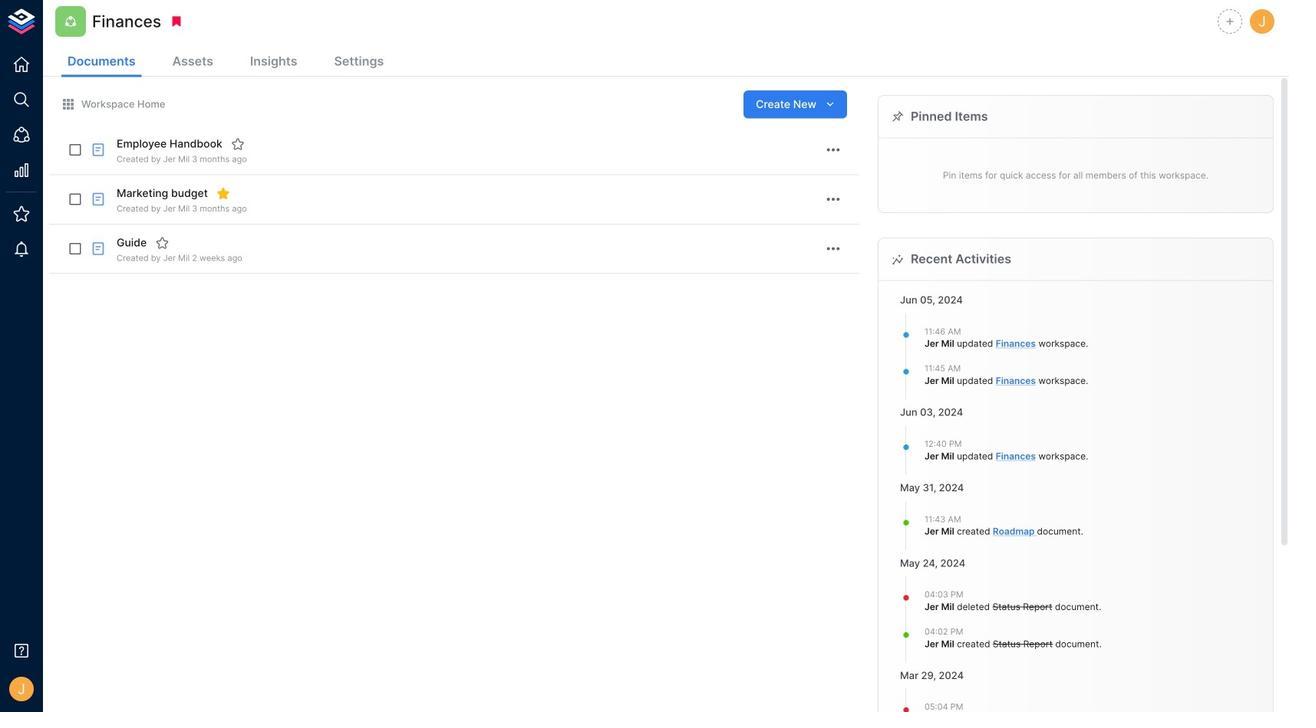 Task type: vqa. For each thing, say whether or not it's contained in the screenshot.
the left 'Favorite' ICON
yes



Task type: locate. For each thing, give the bounding box(es) containing it.
remove bookmark image
[[170, 15, 184, 28]]

favorite image
[[155, 236, 169, 250]]



Task type: describe. For each thing, give the bounding box(es) containing it.
remove favorite image
[[216, 187, 230, 201]]

favorite image
[[231, 137, 245, 151]]



